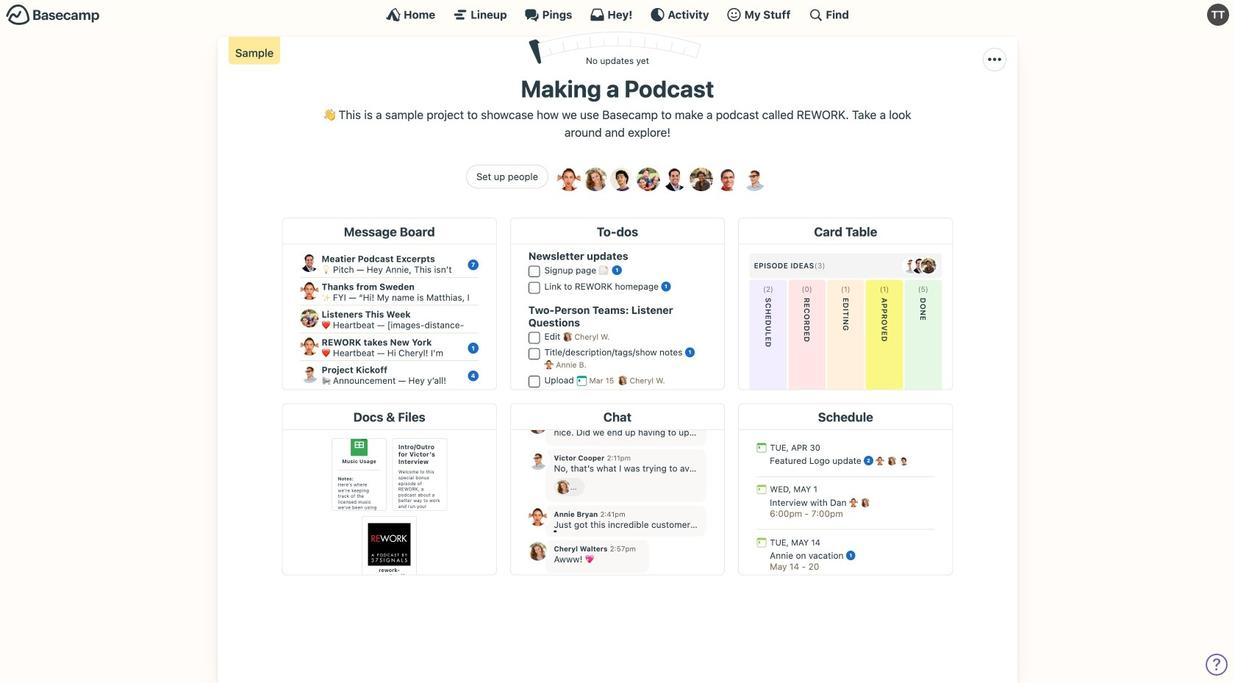 Task type: locate. For each thing, give the bounding box(es) containing it.
switch accounts image
[[6, 4, 100, 26]]

josh fiske image
[[663, 168, 687, 191]]

cheryl walters image
[[584, 168, 607, 191]]

steve marsh image
[[716, 168, 740, 191]]

nicole katz image
[[690, 168, 713, 191]]



Task type: vqa. For each thing, say whether or not it's contained in the screenshot.
annie bryan image
yes



Task type: describe. For each thing, give the bounding box(es) containing it.
annie bryan image
[[557, 168, 581, 191]]

jared davis image
[[610, 168, 634, 191]]

people on this project element
[[555, 165, 769, 203]]

victor cooper image
[[743, 168, 766, 191]]

terry turtle image
[[1208, 4, 1230, 26]]

jennifer young image
[[637, 168, 660, 191]]

keyboard shortcut: ⌘ + / image
[[809, 7, 823, 22]]

main element
[[0, 0, 1236, 29]]



